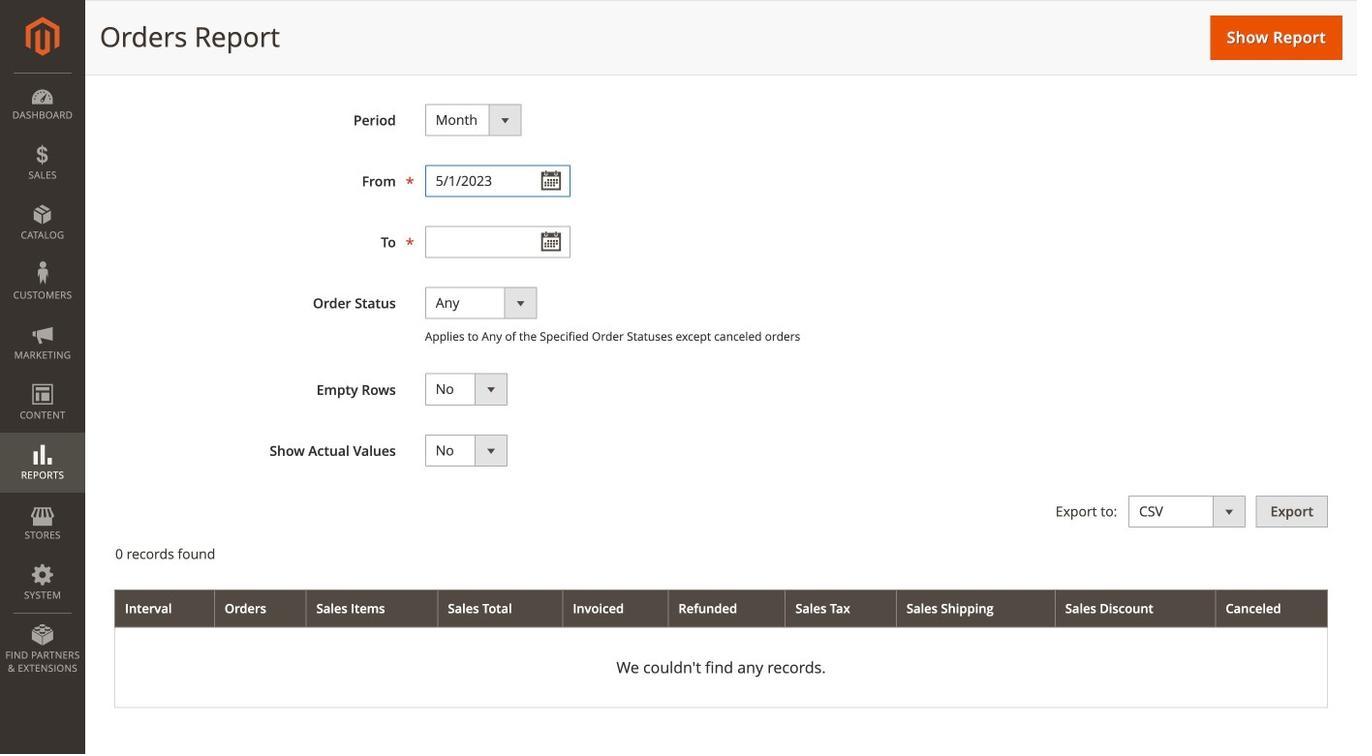 Task type: locate. For each thing, give the bounding box(es) containing it.
magento admin panel image
[[26, 16, 60, 56]]

None text field
[[425, 226, 570, 258]]

None text field
[[425, 165, 570, 197]]

menu bar
[[0, 73, 85, 685]]



